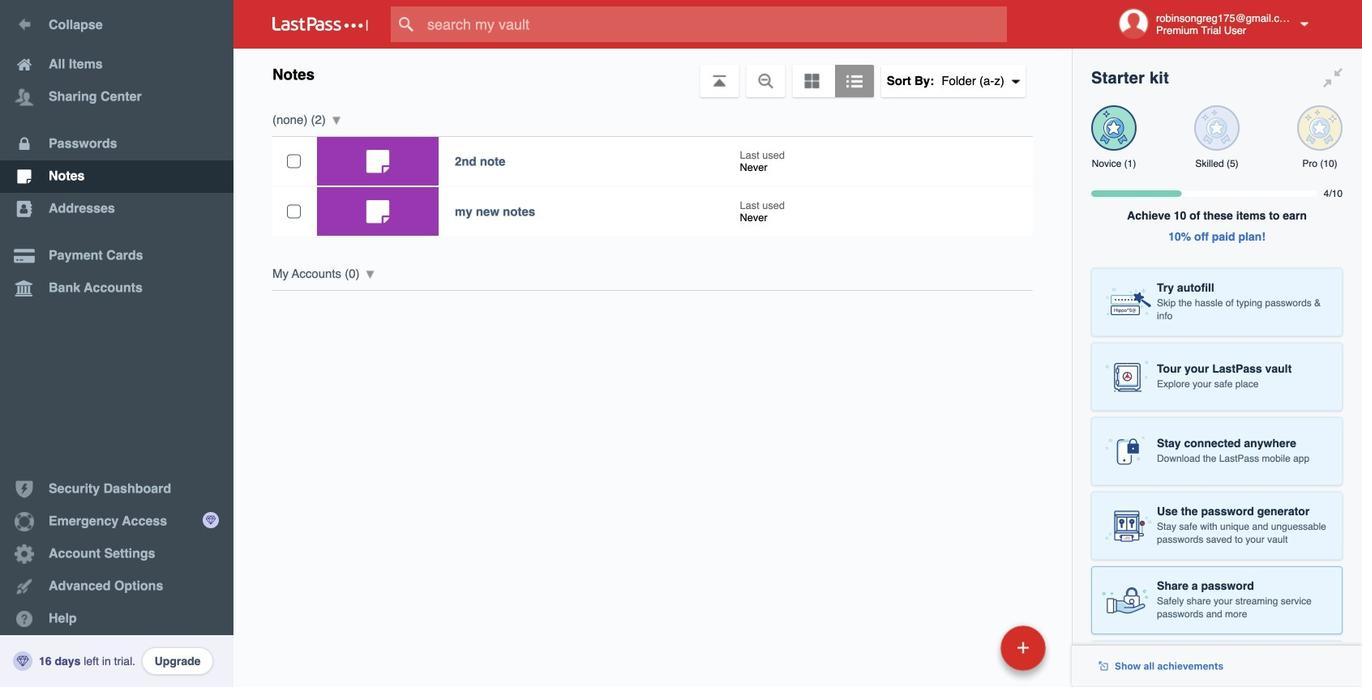 Task type: locate. For each thing, give the bounding box(es) containing it.
Search search field
[[391, 6, 1039, 42]]

search my vault text field
[[391, 6, 1039, 42]]

vault options navigation
[[234, 49, 1072, 97]]



Task type: describe. For each thing, give the bounding box(es) containing it.
new item element
[[889, 625, 1052, 671]]

main navigation navigation
[[0, 0, 234, 688]]

new item navigation
[[889, 621, 1056, 688]]

lastpass image
[[272, 17, 368, 32]]



